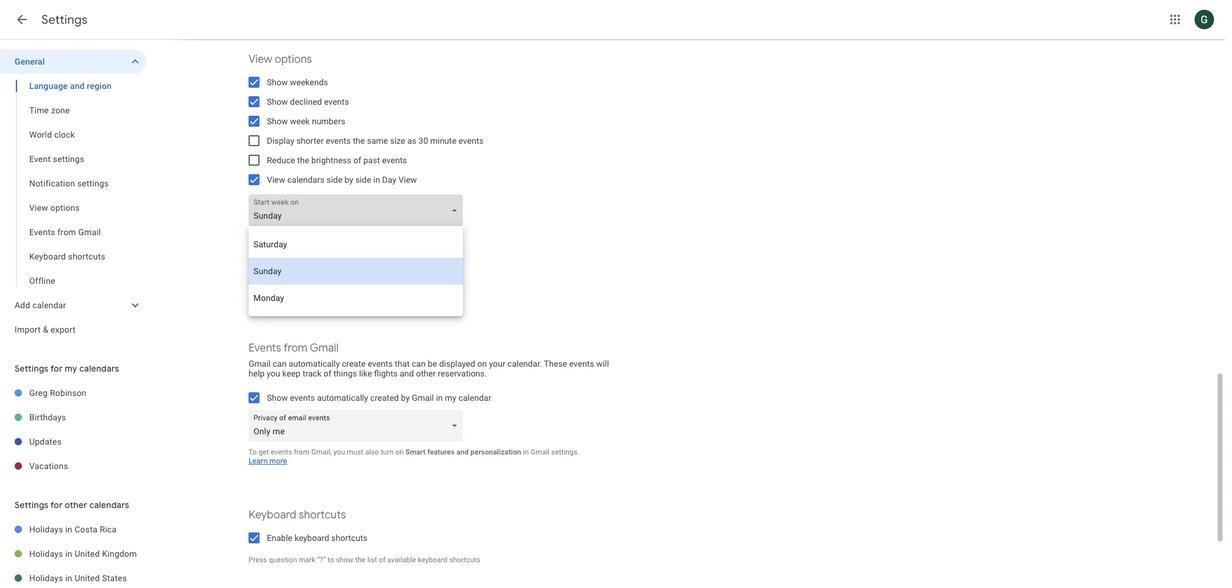 Task type: locate. For each thing, give the bounding box(es) containing it.
1 horizontal spatial events
[[249, 341, 281, 355]]

settings right "go back" image
[[41, 12, 88, 27]]

1 vertical spatial keyboard shortcuts
[[249, 508, 346, 522]]

0 vertical spatial keyboard
[[29, 252, 66, 261]]

for
[[51, 363, 63, 374], [51, 500, 63, 511]]

events down the track
[[290, 393, 315, 403]]

settings for settings
[[41, 12, 88, 27]]

0 vertical spatial on
[[477, 359, 487, 369]]

2 horizontal spatial of
[[379, 556, 386, 564]]

0 vertical spatial you
[[267, 369, 280, 378]]

get
[[259, 448, 269, 456]]

on inside to get events from gmail, you must also turn on smart features and personalization in gmail settings. learn more
[[396, 448, 404, 456]]

0 horizontal spatial my
[[65, 363, 77, 374]]

available
[[387, 556, 416, 564]]

enable
[[267, 533, 293, 543]]

0 horizontal spatial you
[[267, 369, 280, 378]]

1 vertical spatial settings
[[77, 179, 109, 188]]

events inside to get events from gmail, you must also turn on smart features and personalization in gmail settings. learn more
[[271, 448, 292, 456]]

enable keyboard shortcuts
[[267, 533, 368, 543]]

united
[[75, 549, 100, 559], [75, 573, 100, 583]]

and left region
[[70, 81, 85, 91]]

my
[[65, 363, 77, 374], [445, 393, 457, 403]]

the down shorter
[[297, 155, 309, 165]]

0 vertical spatial calendars
[[287, 175, 325, 185]]

size
[[390, 136, 405, 146]]

side down past
[[356, 175, 371, 185]]

view down notification at left top
[[29, 203, 48, 213]]

keyboard shortcuts down events from gmail
[[29, 252, 105, 261]]

calendars up greg robinson 'tree item'
[[79, 363, 119, 374]]

in inside tree item
[[65, 549, 72, 559]]

0 horizontal spatial options
[[50, 203, 80, 213]]

view options
[[249, 52, 312, 66], [29, 203, 80, 213]]

2 vertical spatial holidays
[[29, 573, 63, 583]]

states
[[102, 573, 127, 583]]

other
[[416, 369, 436, 378], [65, 500, 87, 511]]

1 for from the top
[[51, 363, 63, 374]]

0 horizontal spatial other
[[65, 500, 87, 511]]

settings.
[[552, 448, 580, 456]]

show up the display
[[267, 116, 288, 126]]

settings right notification at left top
[[77, 179, 109, 188]]

calendar
[[32, 300, 66, 310], [459, 393, 491, 403]]

united up holidays in united states link
[[75, 549, 100, 559]]

show
[[267, 77, 288, 87], [267, 97, 288, 107], [267, 116, 288, 126], [267, 393, 288, 403]]

1 horizontal spatial and
[[400, 369, 414, 378]]

holidays inside tree item
[[29, 549, 63, 559]]

1 vertical spatial calendars
[[79, 363, 119, 374]]

None field
[[249, 194, 468, 226], [249, 410, 468, 442], [249, 194, 468, 226], [249, 410, 468, 442]]

1 vertical spatial automatically
[[317, 393, 368, 403]]

3 holidays from the top
[[29, 573, 63, 583]]

features
[[428, 448, 455, 456]]

1 vertical spatial keyboard
[[249, 508, 296, 522]]

gmail,
[[311, 448, 332, 456]]

0 vertical spatial of
[[354, 155, 361, 165]]

gmail inside group
[[78, 227, 101, 237]]

0 vertical spatial automatically
[[289, 359, 340, 369]]

by
[[345, 175, 353, 185], [401, 393, 410, 403]]

group containing language and region
[[0, 74, 146, 293]]

in up 'holidays in united states' tree item
[[65, 549, 72, 559]]

add calendar
[[15, 300, 66, 310]]

1 horizontal spatial keyboard shortcuts
[[249, 508, 346, 522]]

keyboard up mark
[[295, 533, 329, 543]]

0 vertical spatial keyboard
[[295, 533, 329, 543]]

the left same
[[353, 136, 365, 146]]

show down the show weekends
[[267, 97, 288, 107]]

2 can from the left
[[412, 359, 426, 369]]

turn
[[381, 448, 394, 456]]

events left that
[[368, 359, 393, 369]]

events right get
[[271, 448, 292, 456]]

in down reservations.
[[436, 393, 443, 403]]

1 vertical spatial holidays
[[29, 549, 63, 559]]

0 vertical spatial settings
[[53, 154, 84, 164]]

holidays
[[29, 525, 63, 534], [29, 549, 63, 559], [29, 573, 63, 583]]

settings
[[41, 12, 88, 27], [15, 363, 49, 374], [15, 500, 49, 511]]

options up events from gmail
[[50, 203, 80, 213]]

on left your
[[477, 359, 487, 369]]

from down notification settings on the top of page
[[57, 227, 76, 237]]

birthdays link
[[29, 405, 146, 430]]

settings up greg
[[15, 363, 49, 374]]

0 vertical spatial calendar
[[32, 300, 66, 310]]

1 vertical spatial settings
[[15, 363, 49, 374]]

calendar up &
[[32, 300, 66, 310]]

gmail
[[78, 227, 101, 237], [310, 341, 339, 355], [249, 359, 271, 369], [412, 393, 434, 403], [531, 448, 550, 456]]

also
[[365, 448, 379, 456]]

side
[[327, 175, 343, 185], [356, 175, 371, 185]]

from left gmail,
[[294, 448, 310, 456]]

4 show from the top
[[267, 393, 288, 403]]

0 vertical spatial settings
[[41, 12, 88, 27]]

of right list
[[379, 556, 386, 564]]

1 horizontal spatial keyboard
[[249, 508, 296, 522]]

other up holidays in costa rica tree item at the left of page
[[65, 500, 87, 511]]

and
[[70, 81, 85, 91], [400, 369, 414, 378], [457, 448, 469, 456]]

2 united from the top
[[75, 573, 100, 583]]

united inside holidays in united kingdom link
[[75, 549, 100, 559]]

0 vertical spatial for
[[51, 363, 63, 374]]

saturday option
[[249, 231, 463, 258]]

1 vertical spatial my
[[445, 393, 457, 403]]

settings down vacations in the bottom left of the page
[[15, 500, 49, 511]]

0 horizontal spatial side
[[327, 175, 343, 185]]

weekends
[[290, 77, 328, 87]]

1 vertical spatial view options
[[29, 203, 80, 213]]

0 horizontal spatial keyboard
[[295, 533, 329, 543]]

events down size
[[382, 155, 407, 165]]

united inside holidays in united states link
[[75, 573, 100, 583]]

calendar down reservations.
[[459, 393, 491, 403]]

tree containing general
[[0, 49, 146, 342]]

view up the show weekends
[[249, 52, 272, 66]]

in right the personalization
[[523, 448, 529, 456]]

on
[[477, 359, 487, 369], [396, 448, 404, 456]]

you inside to get events from gmail, you must also turn on smart features and personalization in gmail settings. learn more
[[334, 448, 345, 456]]

1 horizontal spatial view options
[[249, 52, 312, 66]]

0 horizontal spatial on
[[396, 448, 404, 456]]

automatically down things
[[317, 393, 368, 403]]

0 horizontal spatial can
[[273, 359, 287, 369]]

1 vertical spatial of
[[324, 369, 332, 378]]

view
[[249, 52, 272, 66], [267, 175, 285, 185], [399, 175, 417, 185], [29, 203, 48, 213]]

time
[[29, 105, 49, 115]]

holidays down settings for other calendars at the left of the page
[[29, 525, 63, 534]]

settings for settings for other calendars
[[15, 500, 49, 511]]

in down holidays in united kingdom tree item
[[65, 573, 72, 583]]

holidays up 'holidays in united states' tree item
[[29, 549, 63, 559]]

settings for my calendars
[[15, 363, 119, 374]]

displayed
[[439, 359, 475, 369]]

1 vertical spatial on
[[396, 448, 404, 456]]

1 horizontal spatial on
[[477, 359, 487, 369]]

from inside events from gmail gmail can automatically create events that can be displayed on your calendar. these events will help you keep track of things like flights and other reservations.
[[284, 341, 308, 355]]

side down "reduce the brightness of past events"
[[327, 175, 343, 185]]

sunday option
[[249, 258, 463, 285]]

gmail down notification settings on the top of page
[[78, 227, 101, 237]]

2 show from the top
[[267, 97, 288, 107]]

calendars down reduce at the top of page
[[287, 175, 325, 185]]

and right flights
[[400, 369, 414, 378]]

keep
[[282, 369, 301, 378]]

rica
[[100, 525, 117, 534]]

settings up notification settings on the top of page
[[53, 154, 84, 164]]

holidays down holidays in united kingdom tree item
[[29, 573, 63, 583]]

from up keep
[[284, 341, 308, 355]]

for up holidays in costa rica
[[51, 500, 63, 511]]

2 horizontal spatial and
[[457, 448, 469, 456]]

import
[[15, 325, 41, 335]]

on right turn
[[396, 448, 404, 456]]

region
[[87, 81, 112, 91]]

2 vertical spatial of
[[379, 556, 386, 564]]

can right help
[[273, 359, 287, 369]]

1 holidays from the top
[[29, 525, 63, 534]]

gmail left settings.
[[531, 448, 550, 456]]

of
[[354, 155, 361, 165], [324, 369, 332, 378], [379, 556, 386, 564]]

keyboard shortcuts up enable
[[249, 508, 346, 522]]

events up "reduce the brightness of past events"
[[326, 136, 351, 146]]

0 vertical spatial the
[[353, 136, 365, 146]]

in left day on the left top of the page
[[373, 175, 380, 185]]

other inside events from gmail gmail can automatically create events that can be displayed on your calendar. these events will help you keep track of things like flights and other reservations.
[[416, 369, 436, 378]]

keyboard right available
[[418, 556, 448, 564]]

1 horizontal spatial calendar
[[459, 393, 491, 403]]

1 vertical spatial events
[[249, 341, 281, 355]]

must
[[347, 448, 364, 456]]

updates
[[29, 437, 62, 447]]

1 united from the top
[[75, 549, 100, 559]]

settings for notification settings
[[77, 179, 109, 188]]

for up greg robinson
[[51, 363, 63, 374]]

1 horizontal spatial keyboard
[[418, 556, 448, 564]]

keyboard
[[295, 533, 329, 543], [418, 556, 448, 564]]

1 show from the top
[[267, 77, 288, 87]]

events inside events from gmail gmail can automatically create events that can be displayed on your calendar. these events will help you keep track of things like flights and other reservations.
[[249, 341, 281, 355]]

2 for from the top
[[51, 500, 63, 511]]

keyboard up offline
[[29, 252, 66, 261]]

keyboard shortcuts
[[29, 252, 105, 261], [249, 508, 346, 522]]

0 vertical spatial by
[[345, 175, 353, 185]]

holidays in united kingdom tree item
[[0, 542, 146, 566]]

tree
[[0, 49, 146, 342]]

you right help
[[267, 369, 280, 378]]

0 vertical spatial view options
[[249, 52, 312, 66]]

show left weekends
[[267, 77, 288, 87]]

0 horizontal spatial of
[[324, 369, 332, 378]]

0 vertical spatial holidays
[[29, 525, 63, 534]]

0 vertical spatial and
[[70, 81, 85, 91]]

shorter
[[297, 136, 324, 146]]

in left costa
[[65, 525, 72, 534]]

1 vertical spatial united
[[75, 573, 100, 583]]

1 horizontal spatial can
[[412, 359, 426, 369]]

0 horizontal spatial keyboard shortcuts
[[29, 252, 105, 261]]

automatically left create
[[289, 359, 340, 369]]

notification
[[29, 179, 75, 188]]

you left the must
[[334, 448, 345, 456]]

holidays in united kingdom
[[29, 549, 137, 559]]

view options down notification at left top
[[29, 203, 80, 213]]

show down keep
[[267, 393, 288, 403]]

1 vertical spatial you
[[334, 448, 345, 456]]

holidays in united states link
[[29, 566, 146, 586]]

1 horizontal spatial by
[[401, 393, 410, 403]]

0 horizontal spatial by
[[345, 175, 353, 185]]

events right minute
[[459, 136, 484, 146]]

3 show from the top
[[267, 116, 288, 126]]

holidays in costa rica
[[29, 525, 117, 534]]

my down reservations.
[[445, 393, 457, 403]]

and right features on the bottom
[[457, 448, 469, 456]]

1 side from the left
[[327, 175, 343, 185]]

events up help
[[249, 341, 281, 355]]

the left list
[[355, 556, 366, 564]]

keyboard inside group
[[29, 252, 66, 261]]

2 vertical spatial and
[[457, 448, 469, 456]]

reduce
[[267, 155, 295, 165]]

1 horizontal spatial side
[[356, 175, 371, 185]]

events up offline
[[29, 227, 55, 237]]

1 horizontal spatial you
[[334, 448, 345, 456]]

1 horizontal spatial my
[[445, 393, 457, 403]]

0 vertical spatial my
[[65, 363, 77, 374]]

0 vertical spatial other
[[416, 369, 436, 378]]

1 vertical spatial for
[[51, 500, 63, 511]]

calendars up rica
[[89, 500, 129, 511]]

from
[[57, 227, 76, 237], [284, 341, 308, 355], [294, 448, 310, 456]]

holidays in united states tree item
[[0, 566, 146, 586]]

of right the track
[[324, 369, 332, 378]]

events from gmail gmail can automatically create events that can be displayed on your calendar. these events will help you keep track of things like flights and other reservations.
[[249, 341, 609, 378]]

keyboard up enable
[[249, 508, 296, 522]]

birthdays
[[29, 413, 66, 422]]

group
[[0, 74, 146, 293]]

show for show week numbers
[[267, 116, 288, 126]]

1 horizontal spatial other
[[416, 369, 436, 378]]

view options up the show weekends
[[249, 52, 312, 66]]

minute
[[430, 136, 457, 146]]

0 vertical spatial events
[[29, 227, 55, 237]]

1 vertical spatial from
[[284, 341, 308, 355]]

holidays for holidays in costa rica
[[29, 525, 63, 534]]

of left past
[[354, 155, 361, 165]]

1 vertical spatial other
[[65, 500, 87, 511]]

1 vertical spatial and
[[400, 369, 414, 378]]

view options inside group
[[29, 203, 80, 213]]

0 horizontal spatial calendar
[[32, 300, 66, 310]]

show events automatically created by gmail in my calendar
[[267, 393, 491, 403]]

0 horizontal spatial events
[[29, 227, 55, 237]]

to
[[249, 448, 257, 456]]

0 horizontal spatial view options
[[29, 203, 80, 213]]

1 horizontal spatial of
[[354, 155, 361, 165]]

other right that
[[416, 369, 436, 378]]

can left be
[[412, 359, 426, 369]]

my up greg robinson 'tree item'
[[65, 363, 77, 374]]

2 vertical spatial calendars
[[89, 500, 129, 511]]

from inside group
[[57, 227, 76, 237]]

you
[[267, 369, 280, 378], [334, 448, 345, 456]]

2 vertical spatial from
[[294, 448, 310, 456]]

automatically
[[289, 359, 340, 369], [317, 393, 368, 403]]

by right "created"
[[401, 393, 410, 403]]

2 vertical spatial settings
[[15, 500, 49, 511]]

by down "reduce the brightness of past events"
[[345, 175, 353, 185]]

in
[[373, 175, 380, 185], [436, 393, 443, 403], [523, 448, 529, 456], [65, 525, 72, 534], [65, 549, 72, 559], [65, 573, 72, 583]]

0 horizontal spatial keyboard
[[29, 252, 66, 261]]

united down holidays in united kingdom link
[[75, 573, 100, 583]]

0 horizontal spatial and
[[70, 81, 85, 91]]

1 vertical spatial options
[[50, 203, 80, 213]]

keyboard
[[29, 252, 66, 261], [249, 508, 296, 522]]

options up the show weekends
[[275, 52, 312, 66]]

0 vertical spatial united
[[75, 549, 100, 559]]

0 vertical spatial options
[[275, 52, 312, 66]]

2 holidays from the top
[[29, 549, 63, 559]]

0 vertical spatial from
[[57, 227, 76, 237]]

1 vertical spatial calendar
[[459, 393, 491, 403]]



Task type: describe. For each thing, give the bounding box(es) containing it.
your
[[489, 359, 506, 369]]

events for events from gmail
[[29, 227, 55, 237]]

events for events from gmail gmail can automatically create events that can be displayed on your calendar. these events will help you keep track of things like flights and other reservations.
[[249, 341, 281, 355]]

press
[[249, 556, 267, 564]]

&
[[43, 325, 48, 335]]

view inside group
[[29, 203, 48, 213]]

calendars for settings for other calendars
[[89, 500, 129, 511]]

1 vertical spatial the
[[297, 155, 309, 165]]

gmail up the track
[[310, 341, 339, 355]]

show weekends
[[267, 77, 328, 87]]

kingdom
[[102, 549, 137, 559]]

holidays in costa rica link
[[29, 517, 146, 542]]

notification settings
[[29, 179, 109, 188]]

events from gmail
[[29, 227, 101, 237]]

clock
[[54, 130, 75, 140]]

in inside to get events from gmail, you must also turn on smart features and personalization in gmail settings. learn more
[[523, 448, 529, 456]]

to
[[328, 556, 334, 564]]

vacations tree item
[[0, 454, 146, 478]]

reduce the brightness of past events
[[267, 155, 407, 165]]

greg robinson
[[29, 388, 87, 398]]

zone
[[51, 105, 70, 115]]

offline
[[29, 276, 55, 286]]

show week numbers
[[267, 116, 345, 126]]

settings heading
[[41, 12, 88, 27]]

import & export
[[15, 325, 76, 335]]

general tree item
[[0, 49, 146, 74]]

will
[[597, 359, 609, 369]]

settings for settings for my calendars
[[15, 363, 49, 374]]

be
[[428, 359, 437, 369]]

learn
[[249, 456, 268, 465]]

updates link
[[29, 430, 146, 454]]

create
[[342, 359, 366, 369]]

holidays for holidays in united kingdom
[[29, 549, 63, 559]]

past
[[364, 155, 380, 165]]

brightness
[[311, 155, 351, 165]]

greg robinson tree item
[[0, 381, 146, 405]]

automatically inside events from gmail gmail can automatically create events that can be displayed on your calendar. these events will help you keep track of things like flights and other reservations.
[[289, 359, 340, 369]]

reservations.
[[438, 369, 487, 378]]

settings for other calendars tree
[[0, 517, 146, 586]]

general
[[15, 57, 45, 66]]

show for show weekends
[[267, 77, 288, 87]]

and inside events from gmail gmail can automatically create events that can be displayed on your calendar. these events will help you keep track of things like flights and other reservations.
[[400, 369, 414, 378]]

day
[[382, 175, 397, 185]]

and inside group
[[70, 81, 85, 91]]

things
[[334, 369, 357, 378]]

event settings
[[29, 154, 84, 164]]

and inside to get events from gmail, you must also turn on smart features and personalization in gmail settings. learn more
[[457, 448, 469, 456]]

event
[[29, 154, 51, 164]]

1 vertical spatial keyboard
[[418, 556, 448, 564]]

updates tree item
[[0, 430, 146, 454]]

mark
[[299, 556, 315, 564]]

united for kingdom
[[75, 549, 100, 559]]

language and region
[[29, 81, 112, 91]]

holidays in united states
[[29, 573, 127, 583]]

on inside events from gmail gmail can automatically create events that can be displayed on your calendar. these events will help you keep track of things like flights and other reservations.
[[477, 359, 487, 369]]

vacations link
[[29, 454, 146, 478]]

vacations
[[29, 461, 68, 471]]

gmail left keep
[[249, 359, 271, 369]]

1 horizontal spatial options
[[275, 52, 312, 66]]

united for states
[[75, 573, 100, 583]]

0 vertical spatial keyboard shortcuts
[[29, 252, 105, 261]]

for for my
[[51, 363, 63, 374]]

from for events from gmail
[[57, 227, 76, 237]]

that
[[395, 359, 410, 369]]

calendar inside tree
[[32, 300, 66, 310]]

you inside events from gmail gmail can automatically create events that can be displayed on your calendar. these events will help you keep track of things like flights and other reservations.
[[267, 369, 280, 378]]

world clock
[[29, 130, 75, 140]]

"?"
[[317, 556, 326, 564]]

settings for event settings
[[53, 154, 84, 164]]

learn more link
[[249, 456, 287, 465]]

from inside to get events from gmail, you must also turn on smart features and personalization in gmail settings. learn more
[[294, 448, 310, 456]]

declined
[[290, 97, 322, 107]]

export
[[51, 325, 76, 335]]

show for show declined events
[[267, 97, 288, 107]]

week
[[290, 116, 310, 126]]

created
[[370, 393, 399, 403]]

holidays in costa rica tree item
[[0, 517, 146, 542]]

options inside group
[[50, 203, 80, 213]]

show for show events automatically created by gmail in my calendar
[[267, 393, 288, 403]]

view calendars side by side in day view
[[267, 175, 417, 185]]

track
[[303, 369, 322, 378]]

2 vertical spatial the
[[355, 556, 366, 564]]

world
[[29, 130, 52, 140]]

add
[[15, 300, 30, 310]]

list
[[367, 556, 377, 564]]

2 side from the left
[[356, 175, 371, 185]]

for for other
[[51, 500, 63, 511]]

same
[[367, 136, 388, 146]]

calendars for settings for my calendars
[[79, 363, 119, 374]]

show
[[336, 556, 354, 564]]

gmail inside to get events from gmail, you must also turn on smart features and personalization in gmail settings. learn more
[[531, 448, 550, 456]]

settings for my calendars tree
[[0, 381, 146, 478]]

smart
[[406, 448, 426, 456]]

of inside events from gmail gmail can automatically create events that can be displayed on your calendar. these events will help you keep track of things like flights and other reservations.
[[324, 369, 332, 378]]

from for events from gmail gmail can automatically create events that can be displayed on your calendar. these events will help you keep track of things like flights and other reservations.
[[284, 341, 308, 355]]

robinson
[[50, 388, 87, 398]]

1 can from the left
[[273, 359, 287, 369]]

start week on list box
[[249, 226, 463, 316]]

personalization
[[471, 448, 521, 456]]

view right day on the left top of the page
[[399, 175, 417, 185]]

time zone
[[29, 105, 70, 115]]

language
[[29, 81, 68, 91]]

view down reduce at the top of page
[[267, 175, 285, 185]]

as
[[408, 136, 417, 146]]

holidays in united kingdom link
[[29, 542, 146, 566]]

gmail down be
[[412, 393, 434, 403]]

holidays for holidays in united states
[[29, 573, 63, 583]]

help
[[249, 369, 265, 378]]

1 vertical spatial by
[[401, 393, 410, 403]]

numbers
[[312, 116, 345, 126]]

greg
[[29, 388, 48, 398]]

events left will
[[569, 359, 594, 369]]

costa
[[75, 525, 97, 534]]

monday option
[[249, 285, 463, 311]]

go back image
[[15, 12, 29, 27]]

events up numbers
[[324, 97, 349, 107]]

press question mark "?" to show the list of available keyboard shortcuts
[[249, 556, 481, 564]]

like
[[359, 369, 372, 378]]

show declined events
[[267, 97, 349, 107]]

birthdays tree item
[[0, 405, 146, 430]]

display
[[267, 136, 294, 146]]

display shorter events the same size as 30 minute events
[[267, 136, 484, 146]]

calendar.
[[508, 359, 542, 369]]

to get events from gmail, you must also turn on smart features and personalization in gmail settings. learn more
[[249, 448, 580, 465]]

settings for other calendars
[[15, 500, 129, 511]]



Task type: vqa. For each thing, say whether or not it's contained in the screenshot.
April 5 element
no



